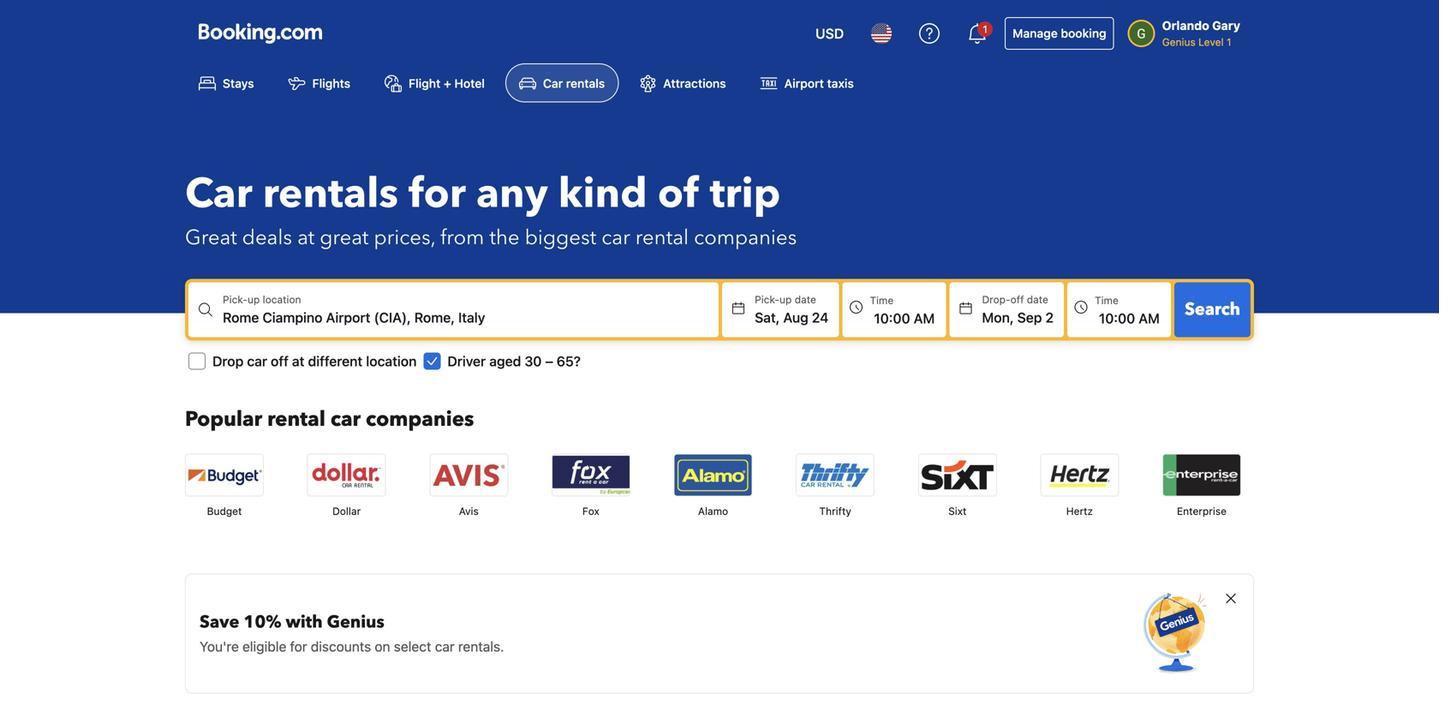 Task type: locate. For each thing, give the bounding box(es) containing it.
24
[[812, 309, 829, 326]]

date inside drop-off date mon, sep 2
[[1028, 293, 1049, 305]]

10%
[[244, 611, 282, 634]]

enterprise logo image
[[1164, 455, 1241, 496]]

for
[[409, 166, 466, 222], [290, 638, 307, 655]]

genius inside save 10% with genius you're eligible for discounts on select car rentals.
[[327, 611, 385, 634]]

–
[[546, 353, 554, 369]]

1 horizontal spatial pick-
[[755, 293, 780, 305]]

car down kind on the left of page
[[602, 224, 631, 252]]

1 left manage
[[983, 23, 988, 35]]

car rentals
[[543, 76, 605, 90]]

1 pick- from the left
[[223, 293, 248, 305]]

off up sep
[[1011, 293, 1025, 305]]

genius up discounts
[[327, 611, 385, 634]]

drop-off date mon, sep 2
[[983, 293, 1054, 326]]

at
[[297, 224, 315, 252], [292, 353, 305, 369]]

1 horizontal spatial car
[[543, 76, 563, 90]]

save 10% with genius you're eligible for discounts on select car rentals.
[[200, 611, 504, 655]]

0 horizontal spatial location
[[263, 293, 301, 305]]

1 horizontal spatial genius
[[1163, 36, 1196, 48]]

1 vertical spatial genius
[[327, 611, 385, 634]]

at left different
[[292, 353, 305, 369]]

car for car rentals for any kind of trip great deals at great prices, from the biggest car rental companies
[[185, 166, 253, 222]]

0 horizontal spatial genius
[[327, 611, 385, 634]]

1 inside the "orlando gary genius level 1"
[[1227, 36, 1232, 48]]

0 vertical spatial genius
[[1163, 36, 1196, 48]]

1 vertical spatial off
[[271, 353, 289, 369]]

pick- for pick-up date sat, aug 24
[[755, 293, 780, 305]]

0 vertical spatial for
[[409, 166, 466, 222]]

pick-
[[223, 293, 248, 305], [755, 293, 780, 305]]

car rentals link
[[506, 63, 619, 102]]

thrifty
[[820, 505, 852, 517]]

of
[[658, 166, 700, 222]]

0 horizontal spatial pick-
[[223, 293, 248, 305]]

airport
[[785, 76, 824, 90]]

date
[[795, 293, 817, 305], [1028, 293, 1049, 305]]

0 vertical spatial location
[[263, 293, 301, 305]]

off
[[1011, 293, 1025, 305], [271, 353, 289, 369]]

1 vertical spatial 1
[[1227, 36, 1232, 48]]

date for sep
[[1028, 293, 1049, 305]]

genius
[[1163, 36, 1196, 48], [327, 611, 385, 634]]

0 horizontal spatial for
[[290, 638, 307, 655]]

aug
[[784, 309, 809, 326]]

30
[[525, 353, 542, 369]]

0 vertical spatial rentals
[[566, 76, 605, 90]]

car rentals for any kind of trip great deals at great prices, from the biggest car rental companies
[[185, 166, 797, 252]]

rentals for car rentals for any kind of trip great deals at great prices, from the biggest car rental companies
[[263, 166, 399, 222]]

1 horizontal spatial date
[[1028, 293, 1049, 305]]

flights link
[[275, 63, 364, 102]]

avis logo image
[[430, 455, 508, 496]]

genius down orlando
[[1163, 36, 1196, 48]]

thrifty logo image
[[797, 455, 874, 496]]

car
[[543, 76, 563, 90], [185, 166, 253, 222]]

companies up avis logo
[[366, 405, 474, 434]]

1 horizontal spatial location
[[366, 353, 417, 369]]

pick- for pick-up location
[[223, 293, 248, 305]]

alamo logo image
[[675, 455, 752, 496]]

0 vertical spatial off
[[1011, 293, 1025, 305]]

0 horizontal spatial up
[[248, 293, 260, 305]]

from
[[441, 224, 485, 252]]

up down deals
[[248, 293, 260, 305]]

car right hotel
[[543, 76, 563, 90]]

up inside the pick-up date sat, aug 24
[[780, 293, 792, 305]]

mon,
[[983, 309, 1015, 326]]

1 vertical spatial at
[[292, 353, 305, 369]]

0 horizontal spatial 1
[[983, 23, 988, 35]]

date up aug
[[795, 293, 817, 305]]

manage
[[1013, 26, 1058, 40]]

location down deals
[[263, 293, 301, 305]]

0 horizontal spatial date
[[795, 293, 817, 305]]

select
[[394, 638, 432, 655]]

up for pick-up location
[[248, 293, 260, 305]]

1 date from the left
[[795, 293, 817, 305]]

budget
[[207, 505, 242, 517]]

genius inside the "orlando gary genius level 1"
[[1163, 36, 1196, 48]]

0 horizontal spatial car
[[185, 166, 253, 222]]

with
[[286, 611, 323, 634]]

1 down gary
[[1227, 36, 1232, 48]]

1 horizontal spatial off
[[1011, 293, 1025, 305]]

rentals
[[566, 76, 605, 90], [263, 166, 399, 222]]

0 vertical spatial 1
[[983, 23, 988, 35]]

rental down drop car off at different location
[[267, 405, 326, 434]]

2
[[1046, 309, 1054, 326]]

0 horizontal spatial companies
[[366, 405, 474, 434]]

0 vertical spatial rental
[[636, 224, 689, 252]]

airport taxis link
[[747, 63, 868, 102]]

1 vertical spatial for
[[290, 638, 307, 655]]

great
[[185, 224, 237, 252]]

1 vertical spatial location
[[366, 353, 417, 369]]

up up aug
[[780, 293, 792, 305]]

1 vertical spatial rental
[[267, 405, 326, 434]]

location right different
[[366, 353, 417, 369]]

for up from
[[409, 166, 466, 222]]

0 vertical spatial car
[[543, 76, 563, 90]]

rental
[[636, 224, 689, 252], [267, 405, 326, 434]]

alamo
[[698, 505, 729, 517]]

65?
[[557, 353, 581, 369]]

date up sep
[[1028, 293, 1049, 305]]

0 horizontal spatial rental
[[267, 405, 326, 434]]

rental down of at left top
[[636, 224, 689, 252]]

companies
[[694, 224, 797, 252], [366, 405, 474, 434]]

1
[[983, 23, 988, 35], [1227, 36, 1232, 48]]

1 vertical spatial car
[[185, 166, 253, 222]]

1 vertical spatial rentals
[[263, 166, 399, 222]]

1 up from the left
[[248, 293, 260, 305]]

0 horizontal spatial off
[[271, 353, 289, 369]]

1 horizontal spatial rental
[[636, 224, 689, 252]]

sep
[[1018, 309, 1043, 326]]

rental inside car rentals for any kind of trip great deals at great prices, from the biggest car rental companies
[[636, 224, 689, 252]]

1 horizontal spatial companies
[[694, 224, 797, 252]]

discounts
[[311, 638, 371, 655]]

deals
[[242, 224, 292, 252]]

0 vertical spatial companies
[[694, 224, 797, 252]]

1 horizontal spatial up
[[780, 293, 792, 305]]

2 pick- from the left
[[755, 293, 780, 305]]

great
[[320, 224, 369, 252]]

stays
[[223, 76, 254, 90]]

search button
[[1175, 282, 1251, 337]]

1 horizontal spatial for
[[409, 166, 466, 222]]

rentals inside car rentals for any kind of trip great deals at great prices, from the biggest car rental companies
[[263, 166, 399, 222]]

pick- inside the pick-up date sat, aug 24
[[755, 293, 780, 305]]

1 horizontal spatial rentals
[[566, 76, 605, 90]]

+
[[444, 76, 452, 90]]

0 vertical spatial at
[[297, 224, 315, 252]]

manage booking link
[[1006, 17, 1115, 50]]

0 horizontal spatial rentals
[[263, 166, 399, 222]]

prices,
[[374, 224, 436, 252]]

for inside car rentals for any kind of trip great deals at great prices, from the biggest car rental companies
[[409, 166, 466, 222]]

airport taxis
[[785, 76, 854, 90]]

pick- up drop
[[223, 293, 248, 305]]

car up great
[[185, 166, 253, 222]]

2 up from the left
[[780, 293, 792, 305]]

1 inside button
[[983, 23, 988, 35]]

car
[[602, 224, 631, 252], [247, 353, 267, 369], [331, 405, 361, 434], [435, 638, 455, 655]]

location
[[263, 293, 301, 305], [366, 353, 417, 369]]

for down the with
[[290, 638, 307, 655]]

date inside the pick-up date sat, aug 24
[[795, 293, 817, 305]]

companies down trip
[[694, 224, 797, 252]]

pick- up sat,
[[755, 293, 780, 305]]

enterprise
[[1178, 505, 1227, 517]]

car inside car rentals for any kind of trip great deals at great prices, from the biggest car rental companies
[[185, 166, 253, 222]]

aged
[[490, 353, 521, 369]]

up for pick-up date sat, aug 24
[[780, 293, 792, 305]]

fox logo image
[[553, 455, 630, 496]]

at left the great
[[297, 224, 315, 252]]

off right drop
[[271, 353, 289, 369]]

car right select
[[435, 638, 455, 655]]

usd
[[816, 25, 844, 42]]

the
[[490, 224, 520, 252]]

1 button
[[958, 13, 999, 54]]

flights
[[313, 76, 351, 90]]

1 horizontal spatial 1
[[1227, 36, 1232, 48]]

dollar
[[333, 505, 361, 517]]

2 date from the left
[[1028, 293, 1049, 305]]

on
[[375, 638, 391, 655]]

up
[[248, 293, 260, 305], [780, 293, 792, 305]]



Task type: vqa. For each thing, say whether or not it's contained in the screenshot.
Genius in Orlando Gary Genius Level 1
yes



Task type: describe. For each thing, give the bounding box(es) containing it.
search
[[1186, 298, 1241, 321]]

dollar logo image
[[308, 455, 385, 496]]

sat,
[[755, 309, 780, 326]]

car inside car rentals for any kind of trip great deals at great prices, from the biggest car rental companies
[[602, 224, 631, 252]]

sixt
[[949, 505, 967, 517]]

orlando gary genius level 1
[[1163, 18, 1241, 48]]

popular
[[185, 405, 262, 434]]

off inside drop-off date mon, sep 2
[[1011, 293, 1025, 305]]

hotel
[[455, 76, 485, 90]]

orlando
[[1163, 18, 1210, 33]]

manage booking
[[1013, 26, 1107, 40]]

drop car off at different location
[[213, 353, 417, 369]]

attractions link
[[626, 63, 740, 102]]

car up dollar logo on the bottom of page
[[331, 405, 361, 434]]

popular rental car companies
[[185, 405, 474, 434]]

flight + hotel
[[409, 76, 485, 90]]

pick-up date sat, aug 24
[[755, 293, 829, 326]]

kind
[[559, 166, 648, 222]]

driver aged 30 – 65?
[[448, 353, 581, 369]]

at inside car rentals for any kind of trip great deals at great prices, from the biggest car rental companies
[[297, 224, 315, 252]]

rentals.
[[458, 638, 504, 655]]

usd button
[[806, 13, 855, 54]]

flight
[[409, 76, 441, 90]]

for inside save 10% with genius you're eligible for discounts on select car rentals.
[[290, 638, 307, 655]]

rentals for car rentals
[[566, 76, 605, 90]]

hertz logo image
[[1042, 455, 1119, 496]]

attractions
[[664, 76, 726, 90]]

gary
[[1213, 18, 1241, 33]]

drop-
[[983, 293, 1011, 305]]

any
[[476, 166, 548, 222]]

1 vertical spatial companies
[[366, 405, 474, 434]]

pick-up location
[[223, 293, 301, 305]]

driver
[[448, 353, 486, 369]]

budget logo image
[[186, 455, 263, 496]]

you're
[[200, 638, 239, 655]]

flight + hotel link
[[371, 63, 499, 102]]

car right drop
[[247, 353, 267, 369]]

fox
[[583, 505, 600, 517]]

different
[[308, 353, 363, 369]]

save
[[200, 611, 239, 634]]

level
[[1199, 36, 1224, 48]]

avis
[[459, 505, 479, 517]]

car for car rentals
[[543, 76, 563, 90]]

stays link
[[185, 63, 268, 102]]

biggest
[[525, 224, 597, 252]]

drop
[[213, 353, 244, 369]]

trip
[[710, 166, 781, 222]]

eligible
[[243, 638, 287, 655]]

companies inside car rentals for any kind of trip great deals at great prices, from the biggest car rental companies
[[694, 224, 797, 252]]

booking
[[1062, 26, 1107, 40]]

booking.com online hotel reservations image
[[199, 23, 322, 44]]

Pick-up location field
[[223, 307, 719, 328]]

date for aug
[[795, 293, 817, 305]]

hertz
[[1067, 505, 1094, 517]]

taxis
[[828, 76, 854, 90]]

sixt logo image
[[919, 455, 997, 496]]

car inside save 10% with genius you're eligible for discounts on select car rentals.
[[435, 638, 455, 655]]



